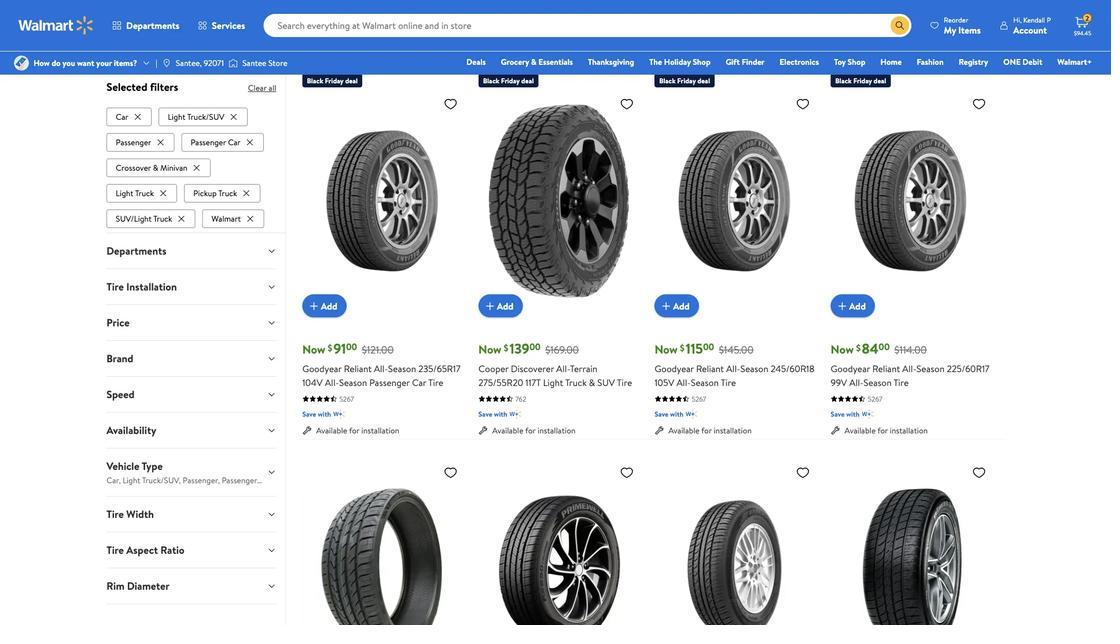 Task type: vqa. For each thing, say whether or not it's contained in the screenshot.


Task type: describe. For each thing, give the bounding box(es) containing it.
save with for 84
[[831, 410, 860, 419]]

primewell ps890 touring all season 225/55r18 98v passenger tire fits: 2019 subaru crosstrek hybrid, 2018 subaru crosstrek base image
[[479, 461, 639, 625]]

brand tab
[[97, 341, 286, 376]]

tire installation
[[107, 280, 177, 294]]

installation for 84
[[891, 425, 928, 436]]

friday for 84
[[854, 76, 873, 85]]

vehicle type tab
[[97, 449, 286, 496]]

home
[[881, 56, 902, 67]]

now for 139
[[479, 341, 502, 358]]

with for 139
[[494, 410, 508, 419]]

essentials
[[539, 56, 573, 67]]

for for 139
[[526, 425, 536, 436]]

add for 91
[[321, 300, 338, 312]]

suv
[[598, 376, 615, 389]]

walmart plus image for 91
[[334, 409, 345, 420]]

rim diameter
[[107, 579, 170, 593]]

black friday deal for 139
[[483, 76, 534, 85]]

departments button
[[97, 233, 286, 269]]

search icon image
[[896, 21, 905, 30]]

passenger list item
[[107, 131, 177, 152]]

one
[[1004, 56, 1021, 67]]

for for 84
[[878, 425, 889, 436]]

speed tab
[[97, 377, 286, 412]]

all- down $121.00
[[374, 362, 388, 375]]

registry
[[959, 56, 989, 67]]

speed button
[[97, 377, 286, 412]]

goodyear reliant all-season 235/65r17 104v all-season passenger car tire image
[[303, 92, 463, 308]]

reliant for 91
[[344, 362, 372, 375]]

$ for 115
[[680, 341, 685, 354]]

selected filters
[[107, 79, 178, 94]]

pickup truck
[[193, 187, 237, 199]]

grocery
[[501, 56, 529, 67]]

tire width button
[[97, 497, 286, 532]]

$ for 91
[[328, 341, 332, 354]]

5267 for 84
[[868, 394, 883, 404]]

suv/light truck
[[116, 213, 172, 224]]

black friday deal for 91
[[307, 76, 358, 85]]

suv/light
[[116, 213, 152, 224]]

115
[[686, 339, 704, 359]]

tire width tab
[[97, 497, 286, 532]]

all
[[269, 82, 276, 93]]

deal for 139
[[522, 76, 534, 85]]

hi, kendall p account
[[1014, 15, 1052, 36]]

truck for suv/light truck
[[153, 213, 172, 224]]

season down 91
[[339, 376, 367, 389]]

add to favorites list, goodyear reliant all-season 245/60r18 105v all-season tire image
[[797, 97, 810, 111]]

$ for 84
[[857, 341, 861, 354]]

season down 84 at the bottom right of page
[[864, 376, 892, 389]]

in
[[347, 34, 357, 50]]

truck inside the now $ 139 00 $169.00 cooper discoverer all-terrain 275/55r20 117t light truck & suv tire
[[566, 376, 587, 389]]

762
[[516, 394, 527, 404]]

fashion link
[[912, 56, 950, 68]]

tire inside "dropdown button"
[[107, 543, 124, 557]]

$145.00
[[719, 343, 754, 357]]

the holiday shop link
[[645, 56, 716, 68]]

installation for 139
[[538, 425, 576, 436]]

light truck
[[116, 187, 154, 199]]

car button
[[107, 108, 152, 126]]

save for 139
[[479, 410, 493, 419]]

truck for light truck
[[135, 187, 154, 199]]

black for 139
[[483, 76, 500, 85]]

now for 84
[[831, 341, 854, 358]]

 image for how do you want your items?
[[14, 56, 29, 71]]

139
[[510, 339, 530, 359]]

all- right 105v
[[677, 376, 691, 389]]

(1000+)
[[448, 37, 479, 49]]

light truck button
[[107, 184, 177, 202]]

add to favorites list, lexani lx-twenty performance 245/45zr20 103w xl passenger tire image
[[444, 465, 458, 480]]

installation for 91
[[362, 425, 400, 436]]

clear all
[[248, 82, 276, 93]]

& for grocery
[[531, 56, 537, 67]]

walmart
[[212, 213, 241, 224]]

items?
[[114, 57, 137, 69]]

debit
[[1023, 56, 1043, 67]]

available for installation for 139
[[493, 425, 576, 436]]

santee, 92071
[[176, 57, 224, 69]]

save for 84
[[831, 410, 845, 419]]

add to favorites list, goodyear reliant all-season 235/65r17 104v all-season passenger car tire image
[[444, 97, 458, 111]]

add button for 84
[[831, 295, 876, 318]]

lexani lx-twenty performance 245/45zr20 103w xl passenger tire image
[[303, 461, 463, 625]]

availability tab
[[97, 413, 286, 448]]

departments inside dropdown button
[[107, 244, 167, 258]]

selected
[[107, 79, 148, 94]]

car left in
[[300, 34, 318, 50]]

discoverer
[[511, 362, 554, 375]]

add button for 139
[[479, 295, 523, 318]]

friday for 115
[[678, 76, 696, 85]]

passenger car
[[191, 136, 241, 148]]

cooper discoverer all-terrain 275/55r20 117t light truck & suv tire image
[[479, 92, 639, 308]]

holiday
[[665, 56, 691, 67]]

reliant for 84
[[873, 362, 901, 375]]

all- down $114.00
[[903, 362, 917, 375]]

all- inside the now $ 139 00 $169.00 cooper discoverer all-terrain 275/55r20 117t light truck & suv tire
[[557, 362, 570, 375]]

black friday deal for 84
[[836, 76, 887, 85]]

now for 115
[[655, 341, 678, 358]]

tire installation tab
[[97, 269, 286, 304]]

walmart+ link
[[1053, 56, 1098, 68]]

rim diameter button
[[97, 568, 286, 604]]

tire left the 'width'
[[107, 507, 124, 522]]

00 for 91
[[346, 341, 357, 354]]

with for 91
[[318, 410, 331, 419]]

passenger for passenger car
[[191, 136, 226, 148]]

deal for 115
[[698, 76, 711, 85]]

price tab
[[97, 305, 286, 340]]

available for 91
[[316, 425, 348, 436]]

car list item
[[107, 105, 154, 126]]

tire aspect ratio tab
[[97, 533, 286, 568]]

toy shop
[[835, 56, 866, 67]]

$ for 139
[[504, 341, 509, 354]]

season down $114.00
[[917, 362, 945, 375]]

& for crossover
[[153, 162, 158, 173]]

for for 115
[[702, 425, 712, 436]]

cooper
[[479, 362, 509, 375]]

light truck/suv button
[[159, 108, 248, 126]]

friday for 91
[[325, 76, 344, 85]]

235/65r17
[[419, 362, 461, 375]]

clear all button
[[248, 79, 276, 97]]

tire up the price
[[107, 280, 124, 294]]

2
[[1086, 13, 1090, 23]]

crossover & minivan
[[116, 162, 188, 173]]

the
[[650, 56, 663, 67]]

add to favorites list, cooper discoverer all-terrain 275/55r20 117t light truck & suv tire image
[[620, 97, 634, 111]]

passenger inside 'now $ 91 00 $121.00 goodyear reliant all-season 235/65r17 104v all-season passenger car tire'
[[370, 376, 410, 389]]

& inside the now $ 139 00 $169.00 cooper discoverer all-terrain 275/55r20 117t light truck & suv tire
[[589, 376, 596, 389]]

104v
[[303, 376, 323, 389]]

p
[[1047, 15, 1052, 25]]

black for 115
[[660, 76, 676, 85]]

with for 115
[[671, 410, 684, 419]]

truck/suv
[[187, 111, 225, 122]]

walmart+
[[1058, 56, 1093, 67]]

with for 84
[[847, 410, 860, 419]]

deals
[[467, 56, 486, 67]]

services
[[212, 19, 245, 32]]

electronics link
[[775, 56, 825, 68]]

registry link
[[954, 56, 994, 68]]

tire inside now $ 115 00 $145.00 goodyear reliant all-season 245/60r18 105v all-season tire
[[721, 376, 736, 389]]

kendall
[[1024, 15, 1046, 25]]

price button
[[97, 305, 286, 340]]

add to cart image for 139
[[483, 299, 497, 313]]

92071
[[204, 57, 224, 69]]

pickup truck button
[[184, 184, 260, 202]]

toy
[[835, 56, 846, 67]]

save with for 91
[[303, 410, 331, 419]]

minivan
[[160, 162, 188, 173]]

available for installation for 115
[[669, 425, 752, 436]]

add to favorites list, primewell ps890 touring all season 225/55r18 98v passenger tire fits: 2019 subaru crosstrek hybrid, 2018 subaru crosstrek base image
[[620, 465, 634, 480]]

99v
[[831, 376, 848, 389]]

brand
[[107, 351, 133, 366]]

add button for 115
[[655, 295, 699, 318]]

car down selected
[[116, 111, 128, 122]]

diameter
[[127, 579, 170, 593]]

now for 91
[[303, 341, 326, 358]]

2 shop from the left
[[848, 56, 866, 67]]

pickup
[[193, 187, 217, 199]]

price
[[107, 315, 130, 330]]

pickup truck list item
[[184, 182, 263, 202]]

installation for 115
[[714, 425, 752, 436]]

passenger car list item
[[181, 131, 266, 152]]

season down $145.00
[[741, 362, 769, 375]]

season down $121.00
[[388, 362, 416, 375]]

all- down $145.00
[[727, 362, 741, 375]]

for for 91
[[349, 425, 360, 436]]

car tires in automotive tires (1000+)
[[300, 34, 479, 50]]

225/60r17
[[947, 362, 990, 375]]

$114.00
[[895, 343, 928, 357]]



Task type: locate. For each thing, give the bounding box(es) containing it.
1 horizontal spatial goodyear
[[655, 362, 694, 375]]

2 goodyear from the left
[[655, 362, 694, 375]]

1 available for installation from the left
[[316, 425, 400, 436]]

store
[[269, 57, 288, 69]]

add to cart image for 91
[[307, 299, 321, 313]]

3 add from the left
[[674, 300, 690, 312]]

add button for 91
[[303, 295, 347, 318]]

91
[[334, 339, 346, 359]]

now $ 84 00 $114.00 goodyear reliant all-season 225/60r17 99v all-season tire
[[831, 339, 990, 389]]

0 horizontal spatial reliant
[[344, 362, 372, 375]]

$169.00
[[546, 343, 579, 357]]

passenger inside list item
[[191, 136, 226, 148]]

3 with from the left
[[671, 410, 684, 419]]

tire inside the now $ 139 00 $169.00 cooper discoverer all-terrain 275/55r20 117t light truck & suv tire
[[617, 376, 633, 389]]

1 tires from the left
[[320, 34, 345, 50]]

2 $ from the left
[[504, 341, 509, 354]]

2 add to cart image from the left
[[660, 299, 674, 313]]

add to favorites list, radar dimax as-8 all season 235/45r19 99w xl passenger tire image
[[973, 465, 987, 480]]

1 for from the left
[[349, 425, 360, 436]]

goodyear for 91
[[303, 362, 342, 375]]

add
[[321, 300, 338, 312], [497, 300, 514, 312], [674, 300, 690, 312], [850, 300, 866, 312]]

goodyear up 99v
[[831, 362, 871, 375]]

3 save with from the left
[[655, 410, 684, 419]]

goodyear for 115
[[655, 362, 694, 375]]

save with down 99v
[[831, 410, 860, 419]]

1 horizontal spatial add to cart image
[[660, 299, 674, 313]]

save for 115
[[655, 410, 669, 419]]

available down 99v
[[845, 425, 876, 436]]

3 available for installation from the left
[[669, 425, 752, 436]]

santee,
[[176, 57, 202, 69]]

1 vertical spatial &
[[153, 162, 158, 173]]

1 horizontal spatial walmart plus image
[[862, 409, 874, 420]]

2 black friday deal from the left
[[483, 76, 534, 85]]

goodyear
[[303, 362, 342, 375], [655, 362, 694, 375], [831, 362, 871, 375]]

now up the cooper
[[479, 341, 502, 358]]

4 now from the left
[[831, 341, 854, 358]]

light for light truck/suv
[[168, 111, 186, 122]]

1 black from the left
[[307, 76, 323, 85]]

0 horizontal spatial shop
[[693, 56, 711, 67]]

add button up 115
[[655, 295, 699, 318]]

tire installation button
[[97, 269, 286, 304]]

now inside the now $ 139 00 $169.00 cooper discoverer all-terrain 275/55r20 117t light truck & suv tire
[[479, 341, 502, 358]]

season down 115
[[691, 376, 719, 389]]

2 reliant from the left
[[697, 362, 724, 375]]

now inside now $ 115 00 $145.00 goodyear reliant all-season 245/60r18 105v all-season tire
[[655, 341, 678, 358]]

black right all
[[307, 76, 323, 85]]

1 horizontal spatial  image
[[229, 57, 238, 69]]

gift finder link
[[721, 56, 770, 68]]

0 vertical spatial departments
[[126, 19, 180, 32]]

275/55r20
[[479, 376, 524, 389]]

suv/light truck list item
[[107, 207, 198, 228]]

4 available for installation from the left
[[845, 425, 928, 436]]

1 $ from the left
[[328, 341, 332, 354]]

tires
[[320, 34, 345, 50], [421, 34, 445, 50]]

tire aspect ratio button
[[97, 533, 286, 568]]

walmart plus image for 115
[[686, 409, 698, 420]]

goodyear reliant all-season 225/60r17 99v all-season tire image
[[831, 92, 991, 308]]

tire down $145.00
[[721, 376, 736, 389]]

save down "104v"
[[303, 410, 316, 419]]

goodyear reliant all-season 245/60r18 105v all-season tire image
[[655, 92, 815, 308]]

departments button
[[103, 12, 189, 39]]

$121.00
[[362, 343, 394, 357]]

2 add from the left
[[497, 300, 514, 312]]

add up 84 at the bottom right of page
[[850, 300, 866, 312]]

1 walmart plus image from the left
[[334, 409, 345, 420]]

1 goodyear from the left
[[303, 362, 342, 375]]

truck right pickup
[[218, 187, 237, 199]]

1 friday from the left
[[325, 76, 344, 85]]

available down 762
[[493, 425, 524, 436]]

light inside list item
[[168, 111, 186, 122]]

add to cart image for 84
[[836, 299, 850, 313]]

& left suv
[[589, 376, 596, 389]]

deal down home
[[874, 76, 887, 85]]

2 vertical spatial &
[[589, 376, 596, 389]]

installation
[[362, 425, 400, 436], [538, 425, 576, 436], [714, 425, 752, 436], [891, 425, 928, 436]]

now inside 'now $ 84 00 $114.00 goodyear reliant all-season 225/60r17 99v all-season tire'
[[831, 341, 854, 358]]

3 deal from the left
[[698, 76, 711, 85]]

2 available from the left
[[493, 425, 524, 436]]

car down 235/65r17
[[412, 376, 427, 389]]

 image right the 92071 in the left of the page
[[229, 57, 238, 69]]

add button up 139
[[479, 295, 523, 318]]

clear
[[248, 82, 267, 93]]

1 horizontal spatial &
[[531, 56, 537, 67]]

thanksgiving link
[[583, 56, 640, 68]]

add to cart image for 115
[[660, 299, 674, 313]]

walmart plus image for 84
[[862, 409, 874, 420]]

84
[[862, 339, 879, 359]]

petlas elegant pt311 165/65-14 79 t tire image
[[655, 461, 815, 625]]

your
[[96, 57, 112, 69]]

00 for 84
[[879, 341, 890, 354]]

deal down the holiday shop
[[698, 76, 711, 85]]

one debit
[[1004, 56, 1043, 67]]

truck
[[135, 187, 154, 199], [218, 187, 237, 199], [153, 213, 172, 224], [566, 376, 587, 389]]

tire aspect ratio
[[107, 543, 185, 557]]

0 horizontal spatial add to cart image
[[483, 299, 497, 313]]

available for installation for 91
[[316, 425, 400, 436]]

3 goodyear from the left
[[831, 362, 871, 375]]

truck inside the suv/light truck button
[[153, 213, 172, 224]]

1 5267 from the left
[[340, 394, 354, 404]]

light down crossover
[[116, 187, 134, 199]]

1 horizontal spatial walmart plus image
[[686, 409, 698, 420]]

tires left (1000+)
[[421, 34, 445, 50]]

3 now from the left
[[655, 341, 678, 358]]

$ left 84 at the bottom right of page
[[857, 341, 861, 354]]

black friday deal down in
[[307, 76, 358, 85]]

add button up 84 at the bottom right of page
[[831, 295, 876, 318]]

4 $ from the left
[[857, 341, 861, 354]]

available for 115
[[669, 425, 700, 436]]

now $ 139 00 $169.00 cooper discoverer all-terrain 275/55r20 117t light truck & suv tire
[[479, 339, 633, 389]]

goodyear up "104v"
[[303, 362, 342, 375]]

now left 84 at the bottom right of page
[[831, 341, 854, 358]]

4 add button from the left
[[831, 295, 876, 318]]

departments inside popup button
[[126, 19, 180, 32]]

crossover & minivan list item
[[107, 156, 213, 177]]

save with for 115
[[655, 410, 684, 419]]

black down toy
[[836, 76, 852, 85]]

$ inside 'now $ 84 00 $114.00 goodyear reliant all-season 225/60r17 99v all-season tire'
[[857, 341, 861, 354]]

departments tab
[[97, 233, 286, 269]]

4 with from the left
[[847, 410, 860, 419]]

deal down in
[[345, 76, 358, 85]]

available for 139
[[493, 425, 524, 436]]

one debit link
[[999, 56, 1048, 68]]

deal for 84
[[874, 76, 887, 85]]

2 horizontal spatial &
[[589, 376, 596, 389]]

3 00 from the left
[[704, 341, 715, 354]]

2 add to cart image from the left
[[836, 299, 850, 313]]

Walmart Site-Wide search field
[[264, 14, 912, 37]]

passenger down $121.00
[[370, 376, 410, 389]]

0 horizontal spatial &
[[153, 162, 158, 173]]

black for 84
[[836, 76, 852, 85]]

1 horizontal spatial passenger
[[191, 136, 226, 148]]

3 black from the left
[[660, 76, 676, 85]]

|
[[156, 57, 157, 69]]

add to favorites list, goodyear reliant all-season 225/60r17 99v all-season tire image
[[973, 97, 987, 111]]

2 vertical spatial light
[[543, 376, 564, 389]]

truck right suv/light
[[153, 213, 172, 224]]

with down "104v"
[[318, 410, 331, 419]]

4 for from the left
[[878, 425, 889, 436]]

4 deal from the left
[[874, 76, 887, 85]]

2 horizontal spatial light
[[543, 376, 564, 389]]

thanksgiving
[[588, 56, 635, 67]]

deal
[[345, 76, 358, 85], [522, 76, 534, 85], [698, 76, 711, 85], [874, 76, 887, 85]]

black down holiday
[[660, 76, 676, 85]]

00 inside 'now $ 91 00 $121.00 goodyear reliant all-season 235/65r17 104v all-season passenger car tire'
[[346, 341, 357, 354]]

reliant down 115
[[697, 362, 724, 375]]

black
[[307, 76, 323, 85], [483, 76, 500, 85], [660, 76, 676, 85], [836, 76, 852, 85]]

0 vertical spatial &
[[531, 56, 537, 67]]

save with down "104v"
[[303, 410, 331, 419]]

add to favorites list, petlas elegant pt311 165/65-14 79 t tire image
[[797, 465, 810, 480]]

1 vertical spatial light
[[116, 187, 134, 199]]

4 00 from the left
[[879, 341, 890, 354]]

5267 for 91
[[340, 394, 354, 404]]

3 $ from the left
[[680, 341, 685, 354]]

save down 99v
[[831, 410, 845, 419]]

$ inside now $ 115 00 $145.00 goodyear reliant all-season 245/60r18 105v all-season tire
[[680, 341, 685, 354]]

 image for santee store
[[229, 57, 238, 69]]

reliant
[[344, 362, 372, 375], [697, 362, 724, 375], [873, 362, 901, 375]]

aspect
[[126, 543, 158, 557]]

2 add button from the left
[[479, 295, 523, 318]]

save with down 105v
[[655, 410, 684, 419]]

passenger up crossover
[[116, 136, 151, 148]]

4 available from the left
[[845, 425, 876, 436]]

truck for pickup truck
[[218, 187, 237, 199]]

3 save from the left
[[655, 410, 669, 419]]

reliant down 91
[[344, 362, 372, 375]]

deal for 91
[[345, 76, 358, 85]]

3 installation from the left
[[714, 425, 752, 436]]

all- right "104v"
[[325, 376, 339, 389]]

goodyear inside 'now $ 91 00 $121.00 goodyear reliant all-season 235/65r17 104v all-season passenger car tire'
[[303, 362, 342, 375]]

00 inside now $ 115 00 $145.00 goodyear reliant all-season 245/60r18 105v all-season tire
[[704, 341, 715, 354]]

passenger button
[[107, 133, 175, 152]]

available down "104v"
[[316, 425, 348, 436]]

black friday deal down the grocery
[[483, 76, 534, 85]]

light truck/suv
[[168, 111, 225, 122]]

santee store
[[243, 57, 288, 69]]

walmart image
[[19, 16, 94, 35]]

tire inside 'now $ 91 00 $121.00 goodyear reliant all-season 235/65r17 104v all-season passenger car tire'
[[429, 376, 444, 389]]

3 5267 from the left
[[868, 394, 883, 404]]

walmart plus image for 139
[[510, 409, 522, 420]]

add up 91
[[321, 300, 338, 312]]

walmart button
[[202, 209, 264, 228]]

truck up suv/light truck
[[135, 187, 154, 199]]

deal down grocery & essentials link
[[522, 76, 534, 85]]

applied filters section element
[[107, 79, 178, 94]]

00 left $121.00
[[346, 341, 357, 354]]

save with for 139
[[479, 410, 508, 419]]

tire right suv
[[617, 376, 633, 389]]

light truck list item
[[107, 182, 180, 202]]

account
[[1014, 23, 1048, 36]]

00 for 115
[[704, 341, 715, 354]]

3 black friday deal from the left
[[660, 76, 711, 85]]

2 tires from the left
[[421, 34, 445, 50]]

00 left $145.00
[[704, 341, 715, 354]]

all- right 99v
[[850, 376, 864, 389]]

save down 105v
[[655, 410, 669, 419]]

now left 91
[[303, 341, 326, 358]]

passenger car button
[[181, 133, 264, 152]]

4 installation from the left
[[891, 425, 928, 436]]

home link
[[876, 56, 908, 68]]

black for 91
[[307, 76, 323, 85]]

departments up |
[[126, 19, 180, 32]]

$ inside the now $ 139 00 $169.00 cooper discoverer all-terrain 275/55r20 117t light truck & suv tire
[[504, 341, 509, 354]]

reliant inside now $ 115 00 $145.00 goodyear reliant all-season 245/60r18 105v all-season tire
[[697, 362, 724, 375]]

list containing car
[[107, 105, 276, 228]]

3 friday from the left
[[678, 76, 696, 85]]

2 now from the left
[[479, 341, 502, 358]]

4 save from the left
[[831, 410, 845, 419]]

1 horizontal spatial reliant
[[697, 362, 724, 375]]

passenger inside list item
[[116, 136, 151, 148]]

services button
[[189, 12, 255, 39]]

5267 for 115
[[692, 394, 707, 404]]

5267 down 'now $ 84 00 $114.00 goodyear reliant all-season 225/60r17 99v all-season tire'
[[868, 394, 883, 404]]

1 with from the left
[[318, 410, 331, 419]]

save down 275/55r20
[[479, 410, 493, 419]]

goodyear inside 'now $ 84 00 $114.00 goodyear reliant all-season 225/60r17 99v all-season tire'
[[831, 362, 871, 375]]

walmart plus image
[[334, 409, 345, 420], [862, 409, 874, 420]]

Search search field
[[264, 14, 912, 37]]

departments
[[126, 19, 180, 32], [107, 244, 167, 258]]

all- down $169.00
[[557, 362, 570, 375]]

car inside 'now $ 91 00 $121.00 goodyear reliant all-season 235/65r17 104v all-season passenger car tire'
[[412, 376, 427, 389]]

departments down suv/light
[[107, 244, 167, 258]]

1 save with from the left
[[303, 410, 331, 419]]

00 left $114.00
[[879, 341, 890, 354]]

1 add to cart image from the left
[[483, 299, 497, 313]]

0 horizontal spatial light
[[116, 187, 134, 199]]

$ inside 'now $ 91 00 $121.00 goodyear reliant all-season 235/65r17 104v all-season passenger car tire'
[[328, 341, 332, 354]]

save
[[303, 410, 316, 419], [479, 410, 493, 419], [655, 410, 669, 419], [831, 410, 845, 419]]

shop right holiday
[[693, 56, 711, 67]]

how
[[34, 57, 50, 69]]

car down light truck/suv list item
[[228, 136, 241, 148]]

reliant inside 'now $ 84 00 $114.00 goodyear reliant all-season 225/60r17 99v all-season tire'
[[873, 362, 901, 375]]

with down 275/55r20
[[494, 410, 508, 419]]

goodyear up 105v
[[655, 362, 694, 375]]

vehicle
[[107, 459, 139, 474]]

tire inside 'now $ 84 00 $114.00 goodyear reliant all-season 225/60r17 99v all-season tire'
[[894, 376, 909, 389]]

2 installation from the left
[[538, 425, 576, 436]]

radar dimax as-8 all season 235/45r19 99w xl passenger tire image
[[831, 461, 991, 625]]

shop
[[693, 56, 711, 67], [848, 56, 866, 67]]

width
[[126, 507, 154, 522]]

reorder my items
[[945, 15, 982, 36]]

0 horizontal spatial walmart plus image
[[510, 409, 522, 420]]

electronics
[[780, 56, 820, 67]]

add for 139
[[497, 300, 514, 312]]

1 reliant from the left
[[344, 362, 372, 375]]

black down "deals"
[[483, 76, 500, 85]]

want
[[77, 57, 94, 69]]

tire
[[107, 280, 124, 294], [429, 376, 444, 389], [617, 376, 633, 389], [721, 376, 736, 389], [894, 376, 909, 389], [107, 507, 124, 522], [107, 543, 124, 557]]

$ left 139
[[504, 341, 509, 354]]

0 horizontal spatial passenger
[[116, 136, 151, 148]]

speed
[[107, 387, 135, 402]]

light right 117t
[[543, 376, 564, 389]]

1 add to cart image from the left
[[307, 299, 321, 313]]

light inside the now $ 139 00 $169.00 cooper discoverer all-terrain 275/55r20 117t light truck & suv tire
[[543, 376, 564, 389]]

you
[[63, 57, 75, 69]]

grocery & essentials link
[[496, 56, 579, 68]]

5267
[[340, 394, 354, 404], [692, 394, 707, 404], [868, 394, 883, 404]]

1 walmart plus image from the left
[[510, 409, 522, 420]]

truck down terrain on the bottom
[[566, 376, 587, 389]]

light
[[168, 111, 186, 122], [116, 187, 134, 199], [543, 376, 564, 389]]

1 horizontal spatial add to cart image
[[836, 299, 850, 313]]

toy shop link
[[829, 56, 871, 68]]

add for 84
[[850, 300, 866, 312]]

items
[[959, 23, 982, 36]]

truck inside light truck button
[[135, 187, 154, 199]]

3 add button from the left
[[655, 295, 699, 318]]

light truck/suv list item
[[159, 105, 250, 126]]

light for light truck
[[116, 187, 134, 199]]

all-
[[374, 362, 388, 375], [557, 362, 570, 375], [727, 362, 741, 375], [903, 362, 917, 375], [325, 376, 339, 389], [677, 376, 691, 389], [850, 376, 864, 389]]

$ left 115
[[680, 341, 685, 354]]

save with down 275/55r20
[[479, 410, 508, 419]]

00 for 139
[[530, 341, 541, 354]]

add up 139
[[497, 300, 514, 312]]

2 save with from the left
[[479, 410, 508, 419]]

2 walmart plus image from the left
[[686, 409, 698, 420]]

now
[[303, 341, 326, 358], [479, 341, 502, 358], [655, 341, 678, 358], [831, 341, 854, 358]]

2 deal from the left
[[522, 76, 534, 85]]

5267 down now $ 115 00 $145.00 goodyear reliant all-season 245/60r18 105v all-season tire
[[692, 394, 707, 404]]

 image
[[14, 56, 29, 71], [229, 57, 238, 69]]

2 friday from the left
[[501, 76, 520, 85]]

00 inside the now $ 139 00 $169.00 cooper discoverer all-terrain 275/55r20 117t light truck & suv tire
[[530, 341, 541, 354]]

now $ 91 00 $121.00 goodyear reliant all-season 235/65r17 104v all-season passenger car tire
[[303, 339, 461, 389]]

add up 115
[[674, 300, 690, 312]]

2 horizontal spatial passenger
[[370, 376, 410, 389]]

light left truck/suv
[[168, 111, 186, 122]]

2 00 from the left
[[530, 341, 541, 354]]

2 horizontal spatial 5267
[[868, 394, 883, 404]]

2 walmart plus image from the left
[[862, 409, 874, 420]]

black friday deal for 115
[[660, 76, 711, 85]]

 image left how
[[14, 56, 29, 71]]

1 black friday deal from the left
[[307, 76, 358, 85]]

1 deal from the left
[[345, 76, 358, 85]]

0 horizontal spatial tires
[[320, 34, 345, 50]]

00 inside 'now $ 84 00 $114.00 goodyear reliant all-season 225/60r17 99v all-season tire'
[[879, 341, 890, 354]]

add for 115
[[674, 300, 690, 312]]

available down 105v
[[669, 425, 700, 436]]

tire down $114.00
[[894, 376, 909, 389]]

2 horizontal spatial goodyear
[[831, 362, 871, 375]]

1 horizontal spatial tires
[[421, 34, 445, 50]]

with
[[318, 410, 331, 419], [494, 410, 508, 419], [671, 410, 684, 419], [847, 410, 860, 419]]

truck inside pickup truck button
[[218, 187, 237, 199]]

3 reliant from the left
[[873, 362, 901, 375]]

with down 105v
[[671, 410, 684, 419]]

0 horizontal spatial walmart plus image
[[334, 409, 345, 420]]

available for installation for 84
[[845, 425, 928, 436]]

reliant inside 'now $ 91 00 $121.00 goodyear reliant all-season 235/65r17 104v all-season passenger car tire'
[[344, 362, 372, 375]]

passenger down truck/suv
[[191, 136, 226, 148]]

2 5267 from the left
[[692, 394, 707, 404]]

0 horizontal spatial add to cart image
[[307, 299, 321, 313]]

3 for from the left
[[702, 425, 712, 436]]

4 black from the left
[[836, 76, 852, 85]]

fashion
[[917, 56, 944, 67]]

0 horizontal spatial  image
[[14, 56, 29, 71]]

add to cart image
[[483, 299, 497, 313], [660, 299, 674, 313]]

105v
[[655, 376, 675, 389]]

1 installation from the left
[[362, 425, 400, 436]]

0 horizontal spatial goodyear
[[303, 362, 342, 375]]

1 vertical spatial departments
[[107, 244, 167, 258]]

1 horizontal spatial 5267
[[692, 394, 707, 404]]

goodyear inside now $ 115 00 $145.00 goodyear reliant all-season 245/60r18 105v all-season tire
[[655, 362, 694, 375]]

2 for from the left
[[526, 425, 536, 436]]

black friday deal down toy shop
[[836, 76, 887, 85]]

with down 99v
[[847, 410, 860, 419]]

 image
[[162, 58, 171, 68]]

goodyear for 84
[[831, 362, 871, 375]]

1 now from the left
[[303, 341, 326, 358]]

rim
[[107, 579, 125, 593]]

now inside 'now $ 91 00 $121.00 goodyear reliant all-season 235/65r17 104v all-season passenger car tire'
[[303, 341, 326, 358]]

1 horizontal spatial shop
[[848, 56, 866, 67]]

for
[[349, 425, 360, 436], [526, 425, 536, 436], [702, 425, 712, 436], [878, 425, 889, 436]]

2 horizontal spatial reliant
[[873, 362, 901, 375]]

4 black friday deal from the left
[[836, 76, 887, 85]]

walmart list item
[[202, 207, 267, 228]]

reliant down 84 at the bottom right of page
[[873, 362, 901, 375]]

save for 91
[[303, 410, 316, 419]]

available for 84
[[845, 425, 876, 436]]

reliant for 115
[[697, 362, 724, 375]]

add to cart image
[[307, 299, 321, 313], [836, 299, 850, 313]]

$ left 91
[[328, 341, 332, 354]]

1 00 from the left
[[346, 341, 357, 354]]

list
[[107, 105, 276, 228]]

finder
[[742, 56, 765, 67]]

automotive
[[359, 34, 419, 50]]

deals link
[[462, 56, 491, 68]]

1 shop from the left
[[693, 56, 711, 67]]

4 friday from the left
[[854, 76, 873, 85]]

light inside list item
[[116, 187, 134, 199]]

shop right toy
[[848, 56, 866, 67]]

&
[[531, 56, 537, 67], [153, 162, 158, 173], [589, 376, 596, 389]]

5267 down 'now $ 91 00 $121.00 goodyear reliant all-season 235/65r17 104v all-season passenger car tire' in the bottom of the page
[[340, 394, 354, 404]]

1 horizontal spatial light
[[168, 111, 186, 122]]

0 vertical spatial light
[[168, 111, 186, 122]]

tire left the aspect on the left of the page
[[107, 543, 124, 557]]

1 available from the left
[[316, 425, 348, 436]]

walmart plus image
[[510, 409, 522, 420], [686, 409, 698, 420]]

ratio
[[161, 543, 185, 557]]

black friday deal down the holiday shop link
[[660, 76, 711, 85]]

4 add from the left
[[850, 300, 866, 312]]

gift
[[726, 56, 740, 67]]

1 save from the left
[[303, 410, 316, 419]]

& right the grocery
[[531, 56, 537, 67]]

friday for 139
[[501, 76, 520, 85]]

tire width
[[107, 507, 154, 522]]

117t
[[526, 376, 541, 389]]

tire down 235/65r17
[[429, 376, 444, 389]]

now left 115
[[655, 341, 678, 358]]

1 add button from the left
[[303, 295, 347, 318]]

2 save from the left
[[479, 410, 493, 419]]

crossover & minivan button
[[107, 158, 211, 177]]

1 add from the left
[[321, 300, 338, 312]]

2 available for installation from the left
[[493, 425, 576, 436]]

3 available from the left
[[669, 425, 700, 436]]

add button up 91
[[303, 295, 347, 318]]

0 horizontal spatial 5267
[[340, 394, 354, 404]]

& left minivan
[[153, 162, 158, 173]]

rim diameter tab
[[97, 568, 286, 604]]

suv/light truck button
[[107, 209, 196, 228]]

& inside button
[[153, 162, 158, 173]]

$94.45
[[1075, 29, 1092, 37]]

passenger for passenger
[[116, 136, 151, 148]]

4 save with from the left
[[831, 410, 860, 419]]

2 black from the left
[[483, 76, 500, 85]]

the holiday shop
[[650, 56, 711, 67]]

2 with from the left
[[494, 410, 508, 419]]



